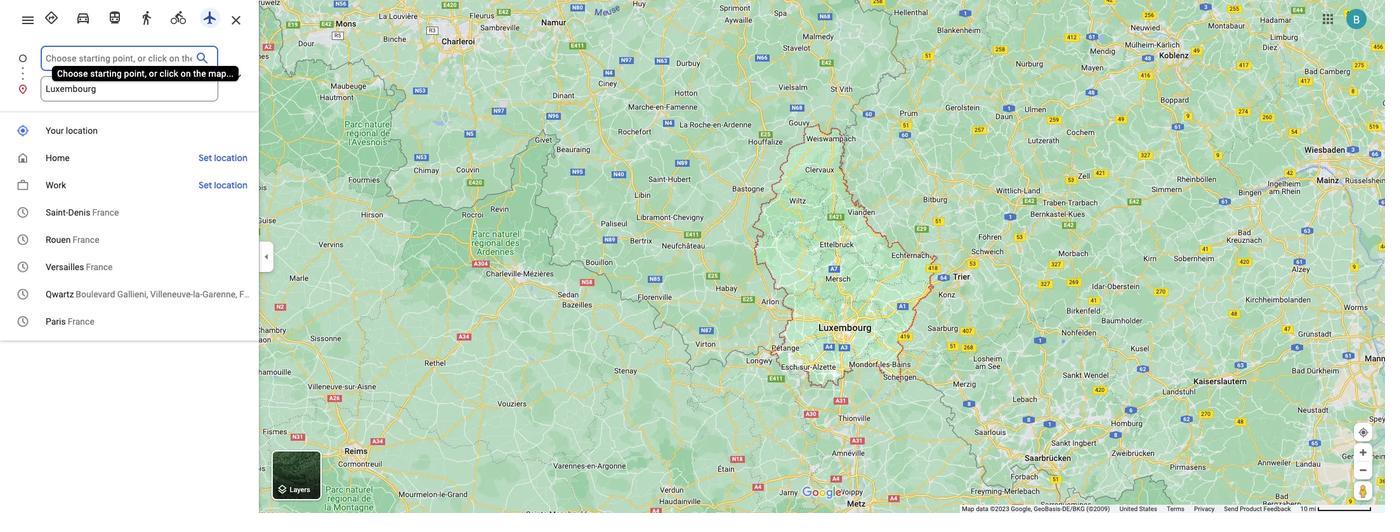 Task type: describe. For each thing, give the bounding box(es) containing it.
layers
[[290, 487, 310, 495]]

flights image
[[203, 10, 218, 25]]

set location for home
[[199, 152, 248, 164]]

send product feedback button
[[1225, 505, 1292, 514]]

work cell
[[0, 175, 196, 196]]

france right garenne,
[[240, 289, 266, 300]]

set for home
[[199, 152, 212, 164]]

geobasis-
[[1034, 506, 1063, 513]]

show street view coverage image
[[1355, 482, 1373, 501]]

cycling image
[[171, 10, 186, 25]]

privacy
[[1195, 506, 1215, 513]]

privacy button
[[1195, 505, 1215, 514]]

2 list item from the top
[[0, 76, 259, 102]]

send product feedback
[[1225, 506, 1292, 513]]

close directions image
[[229, 13, 244, 28]]

location for work
[[214, 180, 248, 191]]

versailles
[[46, 262, 84, 272]]

cell containing paris
[[0, 312, 251, 333]]

home
[[46, 153, 70, 163]]

cell containing saint-denis
[[0, 203, 251, 223]]

google account: brad klo  
(klobrad84@gmail.com) image
[[1347, 9, 1367, 29]]

none radio flights
[[197, 5, 223, 28]]

terms button
[[1167, 505, 1185, 514]]

de/bkg
[[1063, 506, 1085, 513]]

Destination Luxembourg field
[[46, 81, 213, 96]]

transit image
[[107, 10, 123, 25]]

set location button for work
[[192, 175, 254, 196]]

cell containing versailles
[[0, 257, 251, 278]]

map
[[962, 506, 975, 513]]

none field destination luxembourg
[[46, 76, 213, 102]]

choose starting point, or click on the map...
[[57, 69, 234, 79]]

terms
[[1167, 506, 1185, 513]]

saint-denis france
[[46, 208, 119, 218]]

grid inside google maps element
[[0, 117, 266, 336]]

collapse side panel image
[[260, 250, 274, 264]]

your location cell
[[0, 121, 251, 142]]

zoom out image
[[1359, 466, 1369, 475]]

none radio transit
[[102, 5, 128, 28]]

google,
[[1011, 506, 1033, 513]]

none radio driving
[[70, 5, 96, 28]]

states
[[1140, 506, 1158, 513]]

click
[[160, 69, 178, 79]]

france for rouen france
[[73, 235, 99, 245]]

point,
[[124, 69, 147, 79]]

set location for work
[[199, 180, 248, 191]]

gallieni,
[[117, 289, 148, 300]]

paris france
[[46, 317, 94, 327]]

10
[[1301, 506, 1308, 513]]

rouen france
[[46, 235, 99, 245]]

walking image
[[139, 10, 154, 25]]

set for work
[[199, 180, 212, 191]]

none radio cycling
[[165, 5, 192, 28]]



Task type: locate. For each thing, give the bounding box(es) containing it.
france right paris
[[68, 317, 94, 327]]

grid
[[0, 117, 266, 336]]

1 horizontal spatial none radio
[[165, 5, 192, 28]]

none radio right walking radio
[[165, 5, 192, 28]]

set location button
[[192, 148, 254, 168], [192, 175, 254, 196]]

your location
[[46, 126, 98, 136]]

footer containing map data ©2023 google, geobasis-de/bkg (©2009)
[[962, 505, 1301, 514]]

boulevard
[[76, 289, 115, 300]]

1 none radio from the left
[[133, 5, 160, 28]]

location for home
[[214, 152, 248, 164]]

None field
[[46, 46, 192, 71], [46, 76, 213, 102]]

france
[[92, 208, 119, 218], [73, 235, 99, 245], [86, 262, 113, 272], [240, 289, 266, 300], [68, 317, 94, 327]]

3 none radio from the left
[[102, 5, 128, 28]]

10 mi button
[[1301, 506, 1373, 513]]

10 mi
[[1301, 506, 1317, 513]]

or
[[149, 69, 157, 79]]

cell down the saint-denis france
[[0, 230, 251, 251]]

the
[[193, 69, 206, 79]]

none radio right driving option
[[102, 5, 128, 28]]

cell down work cell
[[0, 203, 251, 223]]

cell containing rouen
[[0, 230, 251, 251]]

0 vertical spatial none field
[[46, 46, 192, 71]]

data
[[977, 506, 989, 513]]

none radio left close directions image
[[197, 5, 223, 28]]

google maps element
[[0, 0, 1386, 514]]

france for versailles france
[[86, 262, 113, 272]]

rouen
[[46, 235, 71, 245]]

qwartz boulevard gallieni, villeneuve-la-garenne, france
[[46, 289, 266, 300]]

list inside google maps element
[[0, 46, 259, 102]]

1 vertical spatial set location
[[199, 180, 248, 191]]

set
[[199, 152, 212, 164], [199, 180, 212, 191]]

mi
[[1310, 506, 1317, 513]]

1 vertical spatial none field
[[46, 76, 213, 102]]

cell up "gallieni,"
[[0, 257, 251, 278]]

2 horizontal spatial none radio
[[102, 5, 128, 28]]

starting
[[90, 69, 122, 79]]

1 cell from the top
[[0, 203, 251, 223]]

2 horizontal spatial none radio
[[197, 5, 223, 28]]

2 set location from the top
[[199, 180, 248, 191]]

1 set from the top
[[199, 152, 212, 164]]

None radio
[[133, 5, 160, 28], [165, 5, 192, 28], [197, 5, 223, 28]]

1 vertical spatial set
[[199, 180, 212, 191]]

none field the choose starting point, or click on the map...
[[46, 46, 192, 71]]

3 none radio from the left
[[197, 5, 223, 28]]

map data ©2023 google, geobasis-de/bkg (©2009)
[[962, 506, 1111, 513]]

1 none radio from the left
[[38, 5, 65, 28]]

1 horizontal spatial none radio
[[70, 5, 96, 28]]

your
[[46, 126, 64, 136]]

0 vertical spatial location
[[66, 126, 98, 136]]

reverse starting point and destination image
[[229, 65, 244, 80]]

paris
[[46, 317, 66, 327]]

none radio best travel modes
[[38, 5, 65, 28]]

None radio
[[38, 5, 65, 28], [70, 5, 96, 28], [102, 5, 128, 28]]

choose
[[57, 69, 88, 79]]

send
[[1225, 506, 1239, 513]]

0 vertical spatial set location button
[[192, 148, 254, 168]]

none radio left cycling radio
[[133, 5, 160, 28]]

cell containing qwartz
[[0, 284, 266, 305]]

villeneuve-
[[150, 289, 193, 300]]

2 none radio from the left
[[165, 5, 192, 28]]

feedback
[[1264, 506, 1292, 513]]

1 set location button from the top
[[192, 148, 254, 168]]

work
[[46, 180, 66, 190]]

1 vertical spatial location
[[214, 152, 248, 164]]

product
[[1241, 506, 1263, 513]]

saint-
[[46, 208, 68, 218]]

set location button for home
[[192, 148, 254, 168]]

grid containing set location
[[0, 117, 266, 336]]

list item
[[0, 46, 259, 86], [0, 76, 259, 102]]

cell down "gallieni,"
[[0, 312, 251, 333]]

2 vertical spatial location
[[214, 180, 248, 191]]

2 none radio from the left
[[70, 5, 96, 28]]

©2023
[[991, 506, 1010, 513]]

4 cell from the top
[[0, 284, 266, 305]]

2 set from the top
[[199, 180, 212, 191]]

3 cell from the top
[[0, 257, 251, 278]]

5 cell from the top
[[0, 312, 251, 333]]

0 horizontal spatial none radio
[[38, 5, 65, 28]]

on
[[181, 69, 191, 79]]

best travel modes image
[[44, 10, 59, 25]]

none radio left driving option
[[38, 5, 65, 28]]

list
[[0, 46, 259, 102]]

location inside your location cell
[[66, 126, 98, 136]]

la-
[[193, 289, 203, 300]]

(©2009)
[[1087, 506, 1111, 513]]

set location
[[199, 152, 248, 164], [199, 180, 248, 191]]

qwartz
[[46, 289, 74, 300]]

united states
[[1120, 506, 1158, 513]]

1 vertical spatial set location button
[[192, 175, 254, 196]]

cell down versailles france
[[0, 284, 266, 305]]

2 none field from the top
[[46, 76, 213, 102]]

garenne,
[[203, 289, 237, 300]]

1 set location from the top
[[199, 152, 248, 164]]

zoom in image
[[1359, 448, 1369, 458]]

1 none field from the top
[[46, 46, 192, 71]]

cell
[[0, 203, 251, 223], [0, 230, 251, 251], [0, 257, 251, 278], [0, 284, 266, 305], [0, 312, 251, 333]]

2 cell from the top
[[0, 230, 251, 251]]

denis
[[68, 208, 90, 218]]

france for paris france
[[68, 317, 94, 327]]

map...
[[209, 69, 234, 79]]

none radio right best travel modes option
[[70, 5, 96, 28]]

Choose starting point, or click on the map... field
[[46, 51, 192, 66]]

footer inside google maps element
[[962, 505, 1301, 514]]

france up the boulevard
[[86, 262, 113, 272]]

footer
[[962, 505, 1301, 514]]

0 vertical spatial set
[[199, 152, 212, 164]]

1 list item from the top
[[0, 46, 259, 86]]

show your location image
[[1359, 427, 1370, 439]]

none radio walking
[[133, 5, 160, 28]]

france right denis
[[92, 208, 119, 218]]

united states button
[[1120, 505, 1158, 514]]

united
[[1120, 506, 1138, 513]]

0 horizontal spatial none radio
[[133, 5, 160, 28]]

2 set location button from the top
[[192, 175, 254, 196]]

france down the saint-denis france
[[73, 235, 99, 245]]

versailles france
[[46, 262, 113, 272]]

home cell
[[0, 148, 196, 169]]

location
[[66, 126, 98, 136], [214, 152, 248, 164], [214, 180, 248, 191]]

0 vertical spatial set location
[[199, 152, 248, 164]]

driving image
[[76, 10, 91, 25]]



Task type: vqa. For each thing, say whether or not it's contained in the screenshot.
location associated with Work
yes



